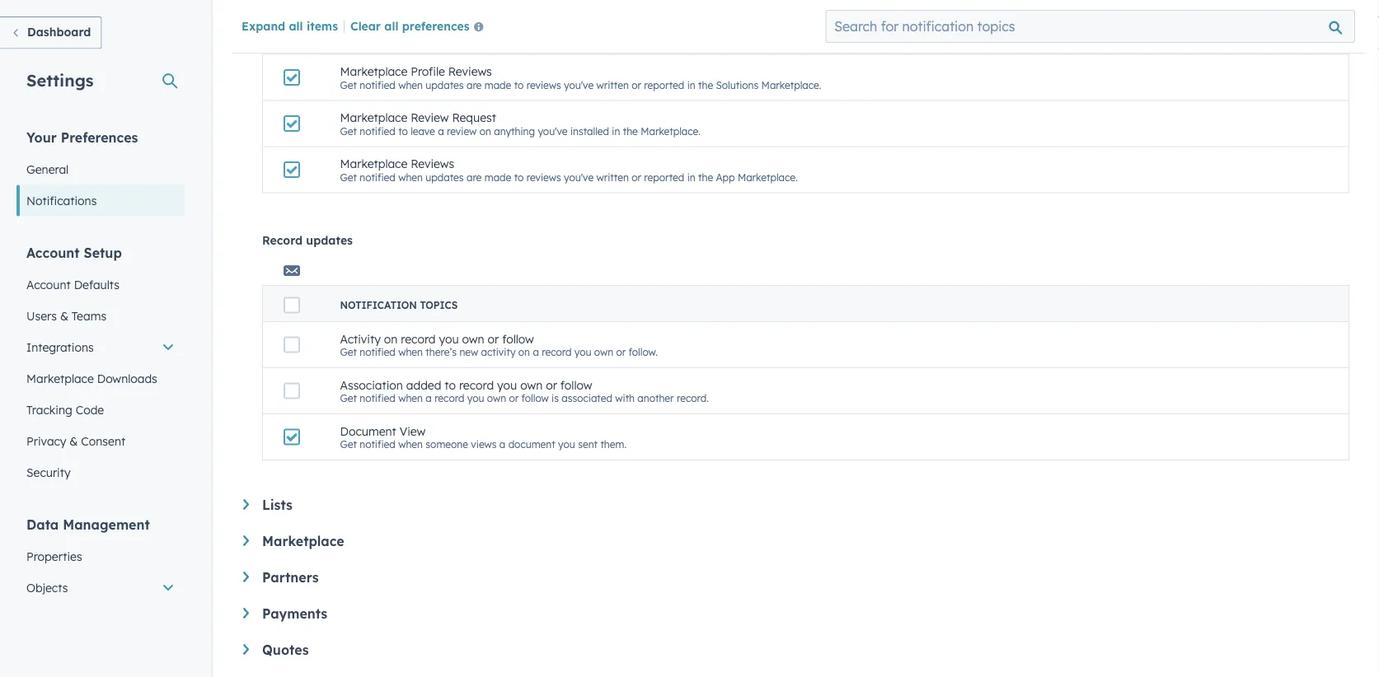 Task type: locate. For each thing, give the bounding box(es) containing it.
tracking code
[[26, 403, 104, 417]]

in left solutions
[[687, 79, 696, 91]]

0 vertical spatial made
[[485, 79, 511, 91]]

1 vertical spatial are
[[467, 171, 482, 183]]

1 caret image from the top
[[243, 500, 249, 510]]

on right activity
[[519, 346, 530, 358]]

get up the association
[[340, 346, 357, 358]]

get inside marketplace profile reviews get notified when updates are made to reviews you've written or reported in the solutions marketplace.
[[340, 79, 357, 91]]

caret image
[[243, 500, 249, 510], [243, 645, 249, 655]]

marketplace inside marketplace downloads link
[[26, 371, 94, 386]]

0 vertical spatial you've
[[564, 79, 594, 91]]

&
[[60, 309, 68, 323], [70, 434, 78, 449]]

a inside document view get notified when someone views a document you sent them.
[[500, 438, 506, 451]]

the right installed
[[623, 125, 638, 137]]

2 topics from the top
[[420, 299, 458, 312]]

all left items
[[289, 18, 303, 33]]

when up view
[[398, 392, 423, 405]]

app
[[716, 171, 735, 183]]

them.
[[601, 438, 627, 451]]

caret image for partners
[[243, 572, 249, 583]]

caret image inside marketplace dropdown button
[[243, 536, 249, 547]]

0 vertical spatial topics
[[420, 32, 458, 44]]

on right activity on the left of page
[[384, 332, 398, 346]]

notification topics
[[340, 32, 458, 44], [340, 299, 458, 312]]

are
[[467, 79, 482, 91], [467, 171, 482, 183]]

notification topics up activity on the left of page
[[340, 299, 458, 312]]

your
[[26, 129, 57, 146]]

on inside marketplace review request get notified to leave a review on anything you've installed in the marketplace.
[[480, 125, 491, 137]]

you've down installed
[[564, 171, 594, 183]]

record updates
[[262, 233, 353, 247]]

a right activity
[[533, 346, 539, 358]]

0 vertical spatial marketplace.
[[762, 79, 822, 91]]

1 caret image from the top
[[243, 536, 249, 547]]

is
[[552, 392, 559, 405]]

topics up there's at the left bottom of the page
[[420, 299, 458, 312]]

follow inside activity on record you own or follow get notified when there's new activity on a record you own or follow.
[[502, 332, 534, 346]]

1 vertical spatial caret image
[[243, 572, 249, 583]]

own up document view get notified when someone views a document you sent them.
[[487, 392, 506, 405]]

1 all from the left
[[289, 18, 303, 33]]

to inside "marketplace reviews get notified when updates are made to reviews you've written or reported in the app marketplace."
[[514, 171, 524, 183]]

0 vertical spatial updates
[[426, 79, 464, 91]]

own left the 'follow.'
[[594, 346, 614, 358]]

reviews inside marketplace profile reviews get notified when updates are made to reviews you've written or reported in the solutions marketplace.
[[448, 64, 492, 79]]

2 reviews from the top
[[527, 171, 561, 183]]

marketplace. inside marketplace profile reviews get notified when updates are made to reviews you've written or reported in the solutions marketplace.
[[762, 79, 822, 91]]

1 get from the top
[[340, 79, 357, 91]]

lists button
[[243, 497, 1350, 514]]

6 get from the top
[[340, 438, 357, 451]]

to right added
[[445, 378, 456, 392]]

get up record updates
[[340, 171, 357, 183]]

defaults
[[74, 277, 120, 292]]

0 horizontal spatial on
[[384, 332, 398, 346]]

1 vertical spatial reviews
[[411, 156, 455, 171]]

6 notified from the top
[[360, 438, 396, 451]]

0 horizontal spatial &
[[60, 309, 68, 323]]

2 notification from the top
[[340, 299, 417, 312]]

updates up review
[[426, 79, 464, 91]]

written inside "marketplace reviews get notified when updates are made to reviews you've written or reported in the app marketplace."
[[597, 171, 629, 183]]

management
[[63, 517, 150, 533]]

0 vertical spatial &
[[60, 309, 68, 323]]

4 notified from the top
[[360, 346, 396, 358]]

you've
[[564, 79, 594, 91], [538, 125, 568, 137], [564, 171, 594, 183]]

5 notified from the top
[[360, 392, 396, 405]]

1 horizontal spatial all
[[384, 18, 399, 33]]

& for privacy
[[70, 434, 78, 449]]

2 vertical spatial marketplace.
[[738, 171, 798, 183]]

1 vertical spatial made
[[485, 171, 511, 183]]

1 reported from the top
[[644, 79, 685, 91]]

marketplace.
[[762, 79, 822, 91], [641, 125, 701, 137], [738, 171, 798, 183]]

users & teams link
[[16, 301, 185, 332]]

notified inside activity on record you own or follow get notified when there's new activity on a record you own or follow.
[[360, 346, 396, 358]]

to down anything
[[514, 171, 524, 183]]

1 vertical spatial notification
[[340, 299, 417, 312]]

all for expand
[[289, 18, 303, 33]]

document
[[508, 438, 556, 451]]

1 are from the top
[[467, 79, 482, 91]]

to up marketplace review request get notified to leave a review on anything you've installed in the marketplace.
[[514, 79, 524, 91]]

objects
[[26, 581, 68, 595]]

the
[[698, 79, 713, 91], [623, 125, 638, 137], [698, 171, 713, 183]]

you up document view get notified when someone views a document you sent them.
[[467, 392, 484, 405]]

1 written from the top
[[597, 79, 629, 91]]

a up view
[[426, 392, 432, 405]]

marketplace inside marketplace review request get notified to leave a review on anything you've installed in the marketplace.
[[340, 110, 408, 125]]

account
[[26, 244, 80, 261], [26, 277, 71, 292]]

notification right items
[[340, 32, 417, 44]]

5 when from the top
[[398, 438, 423, 451]]

all
[[289, 18, 303, 33], [384, 18, 399, 33]]

the inside "marketplace reviews get notified when updates are made to reviews you've written or reported in the app marketplace."
[[698, 171, 713, 183]]

1 vertical spatial reported
[[644, 171, 685, 183]]

marketplace
[[340, 64, 408, 79], [340, 110, 408, 125], [340, 156, 408, 171], [26, 371, 94, 386], [262, 533, 344, 550]]

consent
[[81, 434, 125, 449]]

0 vertical spatial caret image
[[243, 536, 249, 547]]

reported left solutions
[[644, 79, 685, 91]]

reviews up marketplace review request get notified to leave a review on anything you've installed in the marketplace.
[[527, 79, 561, 91]]

4 get from the top
[[340, 346, 357, 358]]

2 notification topics from the top
[[340, 299, 458, 312]]

reviews down anything
[[527, 171, 561, 183]]

1 vertical spatial written
[[597, 171, 629, 183]]

associated
[[562, 392, 613, 405]]

2 account from the top
[[26, 277, 71, 292]]

made inside "marketplace reviews get notified when updates are made to reviews you've written or reported in the app marketplace."
[[485, 171, 511, 183]]

topics for record
[[420, 299, 458, 312]]

to
[[514, 79, 524, 91], [398, 125, 408, 137], [514, 171, 524, 183], [445, 378, 456, 392]]

lists
[[262, 497, 293, 514]]

request
[[452, 110, 496, 125]]

caret image left lists
[[243, 500, 249, 510]]

2 vertical spatial updates
[[306, 233, 353, 247]]

2 caret image from the top
[[243, 645, 249, 655]]

caret image inside partners 'dropdown button'
[[243, 572, 249, 583]]

made
[[485, 79, 511, 91], [485, 171, 511, 183]]

2 when from the top
[[398, 171, 423, 183]]

& right users
[[60, 309, 68, 323]]

you left "sent" at the left bottom of the page
[[558, 438, 575, 451]]

record up the is
[[542, 346, 572, 358]]

reported inside marketplace profile reviews get notified when updates are made to reviews you've written or reported in the solutions marketplace.
[[644, 79, 685, 91]]

get
[[340, 79, 357, 91], [340, 125, 357, 137], [340, 171, 357, 183], [340, 346, 357, 358], [340, 392, 357, 405], [340, 438, 357, 451]]

a right views
[[500, 438, 506, 451]]

2 get from the top
[[340, 125, 357, 137]]

0 vertical spatial account
[[26, 244, 80, 261]]

properties link
[[16, 541, 185, 573]]

when
[[398, 79, 423, 91], [398, 171, 423, 183], [398, 346, 423, 358], [398, 392, 423, 405], [398, 438, 423, 451]]

1 vertical spatial &
[[70, 434, 78, 449]]

marketplace review request get notified to leave a review on anything you've installed in the marketplace.
[[340, 110, 701, 137]]

updates inside marketplace profile reviews get notified when updates are made to reviews you've written or reported in the solutions marketplace.
[[426, 79, 464, 91]]

1 horizontal spatial &
[[70, 434, 78, 449]]

caret image inside payments "dropdown button"
[[243, 609, 249, 619]]

caret image inside the lists "dropdown button"
[[243, 500, 249, 510]]

topics
[[420, 32, 458, 44], [420, 299, 458, 312]]

1 vertical spatial topics
[[420, 299, 458, 312]]

reported
[[644, 79, 685, 91], [644, 171, 685, 183]]

or
[[632, 79, 641, 91], [632, 171, 641, 183], [488, 332, 499, 346], [616, 346, 626, 358], [546, 378, 557, 392], [509, 392, 519, 405]]

2 caret image from the top
[[243, 572, 249, 583]]

reviews inside "marketplace reviews get notified when updates are made to reviews you've written or reported in the app marketplace."
[[411, 156, 455, 171]]

3 caret image from the top
[[243, 609, 249, 619]]

0 vertical spatial notification
[[340, 32, 417, 44]]

2 horizontal spatial on
[[519, 346, 530, 358]]

the left solutions
[[698, 79, 713, 91]]

record
[[401, 332, 436, 346], [542, 346, 572, 358], [459, 378, 494, 392], [435, 392, 465, 405]]

0 vertical spatial in
[[687, 79, 696, 91]]

0 vertical spatial written
[[597, 79, 629, 91]]

in left app
[[687, 171, 696, 183]]

are inside marketplace profile reviews get notified when updates are made to reviews you've written or reported in the solutions marketplace.
[[467, 79, 482, 91]]

1 topics from the top
[[420, 32, 458, 44]]

clear
[[350, 18, 381, 33]]

notification up activity on the left of page
[[340, 299, 417, 312]]

4 when from the top
[[398, 392, 423, 405]]

settings
[[26, 70, 94, 90]]

activity
[[481, 346, 516, 358]]

get left "leave"
[[340, 125, 357, 137]]

security link
[[16, 457, 185, 489]]

document view get notified when someone views a document you sent them.
[[340, 424, 627, 451]]

all inside button
[[384, 18, 399, 33]]

integrations
[[26, 340, 94, 355]]

notification for activity
[[340, 299, 417, 312]]

written up installed
[[597, 79, 629, 91]]

marketplace downloads
[[26, 371, 157, 386]]

in right installed
[[612, 125, 620, 137]]

when left there's at the left bottom of the page
[[398, 346, 423, 358]]

record up someone
[[435, 392, 465, 405]]

caret image for payments
[[243, 609, 249, 619]]

you've for marketplace review request
[[538, 125, 568, 137]]

1 notified from the top
[[360, 79, 396, 91]]

association added to record you own or follow get notified when a record you own or follow is associated with another record.
[[340, 378, 709, 405]]

1 account from the top
[[26, 244, 80, 261]]

1 reviews from the top
[[527, 79, 561, 91]]

1 notification topics from the top
[[340, 32, 458, 44]]

1 when from the top
[[398, 79, 423, 91]]

0 vertical spatial notification topics
[[340, 32, 458, 44]]

you've inside marketplace profile reviews get notified when updates are made to reviews you've written or reported in the solutions marketplace.
[[564, 79, 594, 91]]

account up account defaults on the left top
[[26, 244, 80, 261]]

general
[[26, 162, 69, 176]]

0 horizontal spatial all
[[289, 18, 303, 33]]

you've inside marketplace review request get notified to leave a review on anything you've installed in the marketplace.
[[538, 125, 568, 137]]

in inside marketplace review request get notified to leave a review on anything you've installed in the marketplace.
[[612, 125, 620, 137]]

1 vertical spatial you've
[[538, 125, 568, 137]]

your preferences
[[26, 129, 138, 146]]

1 vertical spatial the
[[623, 125, 638, 137]]

marketplace inside marketplace profile reviews get notified when updates are made to reviews you've written or reported in the solutions marketplace.
[[340, 64, 408, 79]]

1 vertical spatial reviews
[[527, 171, 561, 183]]

marketplace for marketplace review request get notified to leave a review on anything you've installed in the marketplace.
[[340, 110, 408, 125]]

reviews right profile
[[448, 64, 492, 79]]

marketplace for marketplace profile reviews get notified when updates are made to reviews you've written or reported in the solutions marketplace.
[[340, 64, 408, 79]]

3 when from the top
[[398, 346, 423, 358]]

views
[[471, 438, 497, 451]]

downloads
[[97, 371, 157, 386]]

1 notification from the top
[[340, 32, 417, 44]]

caret image left quotes
[[243, 645, 249, 655]]

0 vertical spatial caret image
[[243, 500, 249, 510]]

made up request
[[485, 79, 511, 91]]

tracking code link
[[16, 395, 185, 426]]

topics up profile
[[420, 32, 458, 44]]

follow right new
[[502, 332, 534, 346]]

2 vertical spatial the
[[698, 171, 713, 183]]

get down clear
[[340, 79, 357, 91]]

1 vertical spatial notification topics
[[340, 299, 458, 312]]

record up added
[[401, 332, 436, 346]]

reviews inside marketplace profile reviews get notified when updates are made to reviews you've written or reported in the solutions marketplace.
[[527, 79, 561, 91]]

you've left installed
[[538, 125, 568, 137]]

follow
[[502, 332, 534, 346], [561, 378, 592, 392], [522, 392, 549, 405]]

marketplace inside "marketplace reviews get notified when updates are made to reviews you've written or reported in the app marketplace."
[[340, 156, 408, 171]]

0 vertical spatial the
[[698, 79, 713, 91]]

are down review
[[467, 171, 482, 183]]

0 vertical spatial are
[[467, 79, 482, 91]]

when left someone
[[398, 438, 423, 451]]

written down installed
[[597, 171, 629, 183]]

& right "privacy"
[[70, 434, 78, 449]]

2 vertical spatial in
[[687, 171, 696, 183]]

1 vertical spatial account
[[26, 277, 71, 292]]

marketplace. inside marketplace review request get notified to leave a review on anything you've installed in the marketplace.
[[641, 125, 701, 137]]

on
[[480, 125, 491, 137], [384, 332, 398, 346], [519, 346, 530, 358]]

1 vertical spatial caret image
[[243, 645, 249, 655]]

own left the is
[[520, 378, 543, 392]]

updates
[[426, 79, 464, 91], [426, 171, 464, 183], [306, 233, 353, 247]]

1 vertical spatial in
[[612, 125, 620, 137]]

2 made from the top
[[485, 171, 511, 183]]

you
[[439, 332, 459, 346], [575, 346, 592, 358], [497, 378, 517, 392], [467, 392, 484, 405], [558, 438, 575, 451]]

marketplace. right solutions
[[762, 79, 822, 91]]

to inside association added to record you own or follow get notified when a record you own or follow is associated with another record.
[[445, 378, 456, 392]]

own
[[462, 332, 485, 346], [594, 346, 614, 358], [520, 378, 543, 392], [487, 392, 506, 405]]

preferences
[[61, 129, 138, 146]]

to left "leave"
[[398, 125, 408, 137]]

all right clear
[[384, 18, 399, 33]]

marketplace. right app
[[738, 171, 798, 183]]

notification topics up profile
[[340, 32, 458, 44]]

reviews
[[527, 79, 561, 91], [527, 171, 561, 183]]

marketplace. right installed
[[641, 125, 701, 137]]

0 vertical spatial reviews
[[448, 64, 492, 79]]

3 notified from the top
[[360, 171, 396, 183]]

1 made from the top
[[485, 79, 511, 91]]

integrations button
[[16, 332, 185, 363]]

security
[[26, 465, 71, 480]]

you've up installed
[[564, 79, 594, 91]]

2 notified from the top
[[360, 125, 396, 137]]

get inside activity on record you own or follow get notified when there's new activity on a record you own or follow.
[[340, 346, 357, 358]]

1 vertical spatial marketplace.
[[641, 125, 701, 137]]

marketplace for marketplace reviews get notified when updates are made to reviews you've written or reported in the app marketplace.
[[340, 156, 408, 171]]

updates down review
[[426, 171, 464, 183]]

made inside marketplace profile reviews get notified when updates are made to reviews you've written or reported in the solutions marketplace.
[[485, 79, 511, 91]]

when down "leave"
[[398, 171, 423, 183]]

notified
[[360, 79, 396, 91], [360, 125, 396, 137], [360, 171, 396, 183], [360, 346, 396, 358], [360, 392, 396, 405], [360, 438, 396, 451]]

2 are from the top
[[467, 171, 482, 183]]

are up request
[[467, 79, 482, 91]]

on right review
[[480, 125, 491, 137]]

1 vertical spatial updates
[[426, 171, 464, 183]]

3 get from the top
[[340, 171, 357, 183]]

record down new
[[459, 378, 494, 392]]

0 vertical spatial reviews
[[527, 79, 561, 91]]

2 reported from the top
[[644, 171, 685, 183]]

your preferences element
[[16, 128, 185, 216]]

2 vertical spatial you've
[[564, 171, 594, 183]]

caret image inside quotes dropdown button
[[243, 645, 249, 655]]

account up users
[[26, 277, 71, 292]]

reviews
[[448, 64, 492, 79], [411, 156, 455, 171]]

get inside "marketplace reviews get notified when updates are made to reviews you've written or reported in the app marketplace."
[[340, 171, 357, 183]]

the left app
[[698, 171, 713, 183]]

2 vertical spatial caret image
[[243, 609, 249, 619]]

when up review
[[398, 79, 423, 91]]

2 written from the top
[[597, 171, 629, 183]]

when inside marketplace profile reviews get notified when updates are made to reviews you've written or reported in the solutions marketplace.
[[398, 79, 423, 91]]

caret image
[[243, 536, 249, 547], [243, 572, 249, 583], [243, 609, 249, 619]]

reported left app
[[644, 171, 685, 183]]

5 get from the top
[[340, 392, 357, 405]]

1 horizontal spatial on
[[480, 125, 491, 137]]

reviews down "leave"
[[411, 156, 455, 171]]

marketplace for marketplace downloads
[[26, 371, 94, 386]]

or inside "marketplace reviews get notified when updates are made to reviews you've written or reported in the app marketplace."
[[632, 171, 641, 183]]

you've for marketplace profile reviews
[[564, 79, 594, 91]]

added
[[406, 378, 442, 392]]

2 all from the left
[[384, 18, 399, 33]]

get up document
[[340, 392, 357, 405]]

marketplace button
[[243, 533, 1350, 550]]

updates right record
[[306, 233, 353, 247]]

0 vertical spatial reported
[[644, 79, 685, 91]]

in
[[687, 79, 696, 91], [612, 125, 620, 137], [687, 171, 696, 183]]

notification
[[340, 32, 417, 44], [340, 299, 417, 312]]

get down the association
[[340, 438, 357, 451]]

a right "leave"
[[438, 125, 444, 137]]

made down anything
[[485, 171, 511, 183]]



Task type: vqa. For each thing, say whether or not it's contained in the screenshot.
the bottommost Service
no



Task type: describe. For each thing, give the bounding box(es) containing it.
sent
[[578, 438, 598, 451]]

notified inside document view get notified when someone views a document you sent them.
[[360, 438, 396, 451]]

expand
[[242, 18, 285, 33]]

caret image for lists
[[243, 500, 249, 510]]

properties
[[26, 550, 82, 564]]

quotes
[[262, 642, 309, 659]]

the inside marketplace review request get notified to leave a review on anything you've installed in the marketplace.
[[623, 125, 638, 137]]

notification topics for on
[[340, 299, 458, 312]]

updates inside "marketplace reviews get notified when updates are made to reviews you've written or reported in the app marketplace."
[[426, 171, 464, 183]]

you inside document view get notified when someone views a document you sent them.
[[558, 438, 575, 451]]

when inside activity on record you own or follow get notified when there's new activity on a record you own or follow.
[[398, 346, 423, 358]]

data
[[26, 517, 59, 533]]

to inside marketplace review request get notified to leave a review on anything you've installed in the marketplace.
[[398, 125, 408, 137]]

account setup element
[[16, 244, 185, 489]]

to inside marketplace profile reviews get notified when updates are made to reviews you've written or reported in the solutions marketplace.
[[514, 79, 524, 91]]

with
[[615, 392, 635, 405]]

you down activity
[[497, 378, 517, 392]]

a inside marketplace review request get notified to leave a review on anything you've installed in the marketplace.
[[438, 125, 444, 137]]

payments
[[262, 606, 328, 623]]

account for account defaults
[[26, 277, 71, 292]]

code
[[76, 403, 104, 417]]

items
[[307, 18, 338, 33]]

notifications link
[[16, 185, 185, 216]]

notified inside marketplace profile reviews get notified when updates are made to reviews you've written or reported in the solutions marketplace.
[[360, 79, 396, 91]]

notified inside "marketplace reviews get notified when updates are made to reviews you've written or reported in the app marketplace."
[[360, 171, 396, 183]]

payments button
[[243, 606, 1350, 623]]

you left new
[[439, 332, 459, 346]]

a inside activity on record you own or follow get notified when there's new activity on a record you own or follow.
[[533, 346, 539, 358]]

review
[[447, 125, 477, 137]]

users & teams
[[26, 309, 106, 323]]

follow.
[[629, 346, 658, 358]]

there's
[[426, 346, 457, 358]]

expand all items button
[[242, 18, 338, 33]]

profile
[[411, 64, 445, 79]]

activity
[[340, 332, 381, 346]]

notification topics for profile
[[340, 32, 458, 44]]

account defaults
[[26, 277, 120, 292]]

expand all items
[[242, 18, 338, 33]]

get inside document view get notified when someone views a document you sent them.
[[340, 438, 357, 451]]

dashboard
[[27, 25, 91, 39]]

all for clear
[[384, 18, 399, 33]]

marketplace for marketplace
[[262, 533, 344, 550]]

leave
[[411, 125, 435, 137]]

clear all preferences button
[[350, 17, 490, 37]]

installed
[[571, 125, 609, 137]]

reported inside "marketplace reviews get notified when updates are made to reviews you've written or reported in the app marketplace."
[[644, 171, 685, 183]]

activity on record you own or follow get notified when there's new activity on a record you own or follow.
[[340, 332, 658, 358]]

a inside association added to record you own or follow get notified when a record you own or follow is associated with another record.
[[426, 392, 432, 405]]

the inside marketplace profile reviews get notified when updates are made to reviews you've written or reported in the solutions marketplace.
[[698, 79, 713, 91]]

association
[[340, 378, 403, 392]]

Search for notification topics search field
[[826, 10, 1356, 43]]

& for users
[[60, 309, 68, 323]]

privacy
[[26, 434, 66, 449]]

follow right the is
[[561, 378, 592, 392]]

you've inside "marketplace reviews get notified when updates are made to reviews you've written or reported in the app marketplace."
[[564, 171, 594, 183]]

when inside association added to record you own or follow get notified when a record you own or follow is associated with another record.
[[398, 392, 423, 405]]

account setup
[[26, 244, 122, 261]]

general link
[[16, 154, 185, 185]]

when inside "marketplace reviews get notified when updates are made to reviews you've written or reported in the app marketplace."
[[398, 171, 423, 183]]

are inside "marketplace reviews get notified when updates are made to reviews you've written or reported in the app marketplace."
[[467, 171, 482, 183]]

preferences
[[402, 18, 470, 33]]

caret image for quotes
[[243, 645, 249, 655]]

written inside marketplace profile reviews get notified when updates are made to reviews you've written or reported in the solutions marketplace.
[[597, 79, 629, 91]]

dashboard link
[[0, 16, 102, 49]]

teams
[[72, 309, 106, 323]]

data management element
[[16, 516, 185, 667]]

in inside "marketplace reviews get notified when updates are made to reviews you've written or reported in the app marketplace."
[[687, 171, 696, 183]]

record.
[[677, 392, 709, 405]]

partners
[[262, 570, 319, 586]]

objects button
[[16, 573, 185, 604]]

account for account setup
[[26, 244, 80, 261]]

you up associated
[[575, 346, 592, 358]]

privacy & consent link
[[16, 426, 185, 457]]

marketplace. inside "marketplace reviews get notified when updates are made to reviews you've written or reported in the app marketplace."
[[738, 171, 798, 183]]

account defaults link
[[16, 269, 185, 301]]

notification for marketplace
[[340, 32, 417, 44]]

marketplace reviews get notified when updates are made to reviews you've written or reported in the app marketplace.
[[340, 156, 798, 183]]

anything
[[494, 125, 535, 137]]

privacy & consent
[[26, 434, 125, 449]]

document
[[340, 424, 396, 438]]

new
[[460, 346, 478, 358]]

setup
[[84, 244, 122, 261]]

follow left the is
[[522, 392, 549, 405]]

notified inside marketplace review request get notified to leave a review on anything you've installed in the marketplace.
[[360, 125, 396, 137]]

notified inside association added to record you own or follow get notified when a record you own or follow is associated with another record.
[[360, 392, 396, 405]]

clear all preferences
[[350, 18, 470, 33]]

another
[[638, 392, 674, 405]]

caret image for marketplace
[[243, 536, 249, 547]]

quotes button
[[243, 642, 1350, 659]]

data management
[[26, 517, 150, 533]]

in inside marketplace profile reviews get notified when updates are made to reviews you've written or reported in the solutions marketplace.
[[687, 79, 696, 91]]

reviews inside "marketplace reviews get notified when updates are made to reviews you've written or reported in the app marketplace."
[[527, 171, 561, 183]]

notifications
[[26, 193, 97, 208]]

or inside marketplace profile reviews get notified when updates are made to reviews you've written or reported in the solutions marketplace.
[[632, 79, 641, 91]]

tracking
[[26, 403, 72, 417]]

partners button
[[243, 570, 1350, 586]]

marketplace downloads link
[[16, 363, 185, 395]]

topics for reviews
[[420, 32, 458, 44]]

review
[[411, 110, 449, 125]]

record
[[262, 233, 303, 247]]

users
[[26, 309, 57, 323]]

when inside document view get notified when someone views a document you sent them.
[[398, 438, 423, 451]]

solutions
[[716, 79, 759, 91]]

someone
[[426, 438, 468, 451]]

marketplace profile reviews get notified when updates are made to reviews you've written or reported in the solutions marketplace.
[[340, 64, 822, 91]]

view
[[400, 424, 426, 438]]

get inside association added to record you own or follow get notified when a record you own or follow is associated with another record.
[[340, 392, 357, 405]]

get inside marketplace review request get notified to leave a review on anything you've installed in the marketplace.
[[340, 125, 357, 137]]

own right there's at the left bottom of the page
[[462, 332, 485, 346]]



